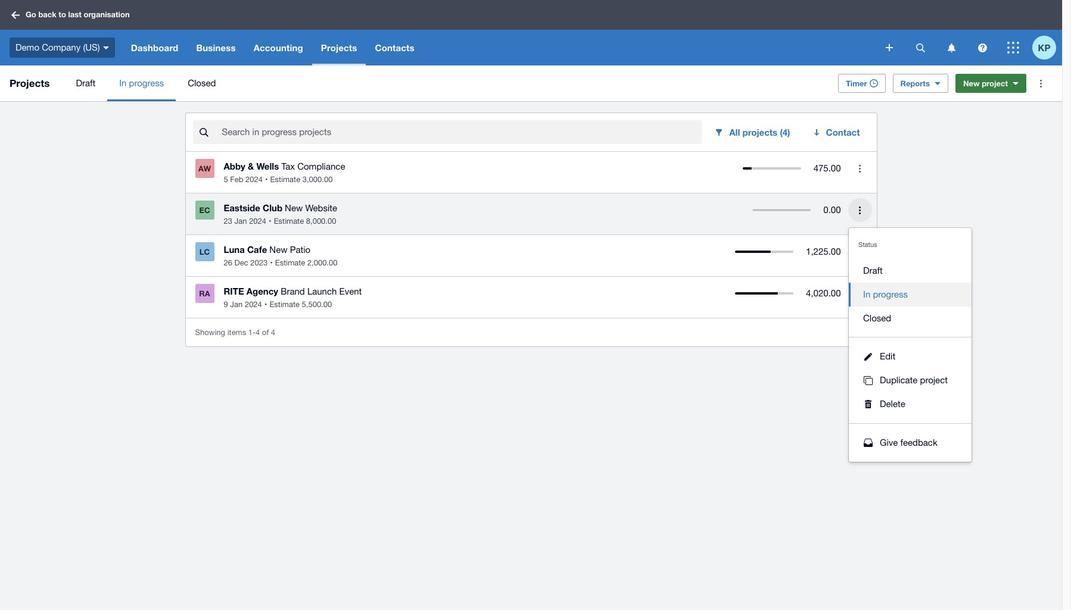 Task type: vqa. For each thing, say whether or not it's contained in the screenshot.
dialog
no



Task type: locate. For each thing, give the bounding box(es) containing it.
0 vertical spatial more options image
[[848, 157, 872, 181]]

0 vertical spatial new
[[964, 79, 980, 88]]

2024 down '&'
[[246, 175, 263, 184]]

2 wrapper image from the top
[[861, 400, 875, 409]]

reports button
[[893, 74, 949, 93]]

eastside club new website 23 jan 2024 • estimate 8,000.00
[[224, 203, 337, 226]]

0 vertical spatial 2024
[[246, 175, 263, 184]]

0 horizontal spatial project
[[920, 375, 948, 386]]

wrapper image inside duplicate project button
[[861, 376, 875, 385]]

2,000.00
[[307, 259, 338, 268]]

club
[[263, 203, 283, 213]]

26
[[224, 259, 232, 268]]

projects left contacts dropdown button
[[321, 42, 357, 53]]

1,225.00
[[806, 247, 841, 257]]

0 vertical spatial in progress
[[119, 78, 164, 88]]

0 vertical spatial in
[[119, 78, 127, 88]]

draft for draft 'link'
[[76, 78, 95, 88]]

475.00
[[814, 163, 841, 173]]

in progress down the dashboard
[[119, 78, 164, 88]]

estimate down brand
[[270, 300, 300, 309]]

1 wrapper image from the top
[[861, 353, 875, 361]]

banner
[[0, 0, 1063, 66]]

2024
[[246, 175, 263, 184], [249, 217, 266, 226], [245, 300, 262, 309]]

5
[[224, 175, 228, 184]]

give
[[880, 438, 898, 448]]

wrapper image
[[861, 353, 875, 361], [861, 439, 875, 448]]

wrapper image inside delete button
[[861, 400, 875, 409]]

0 vertical spatial projects
[[321, 42, 357, 53]]

project inside button
[[920, 375, 948, 386]]

duplicate project button
[[849, 369, 972, 393]]

progress for in progress link
[[129, 78, 164, 88]]

list box
[[849, 252, 972, 338]]

0 horizontal spatial svg image
[[11, 11, 20, 19]]

wells
[[257, 161, 279, 172]]

jan right the 9
[[230, 300, 243, 309]]

new inside luna cafe new patio 26 dec 2023 • estimate 2,000.00
[[270, 245, 288, 255]]

wrapper image left give
[[861, 439, 875, 448]]

event
[[339, 287, 362, 297]]

projects down demo at the left of page
[[10, 77, 50, 89]]

project left more options icon
[[982, 79, 1008, 88]]

1 vertical spatial wrapper image
[[861, 400, 875, 409]]

1 vertical spatial closed
[[864, 313, 892, 324]]

svg image left go
[[11, 11, 20, 19]]

• down agency
[[265, 300, 267, 309]]

4 right of
[[271, 328, 275, 337]]

svg image inside "demo company (us)" popup button
[[103, 46, 109, 49]]

draft
[[76, 78, 95, 88], [864, 266, 883, 276]]

new right club
[[285, 203, 303, 213]]

progress for the in progress button
[[873, 290, 908, 300]]

estimate down patio
[[275, 259, 305, 268]]

items
[[227, 328, 246, 337]]

0 horizontal spatial projects
[[10, 77, 50, 89]]

0 vertical spatial closed
[[188, 78, 216, 88]]

svg image right (us)
[[103, 46, 109, 49]]

1 vertical spatial new
[[285, 203, 303, 213]]

more options image right 475.00
[[848, 157, 872, 181]]

0 horizontal spatial closed
[[188, 78, 216, 88]]

cafe
[[247, 244, 267, 255]]

closed
[[188, 78, 216, 88], [864, 313, 892, 324]]

svg image inside the 'go back to last organisation' link
[[11, 11, 20, 19]]

0 horizontal spatial draft
[[76, 78, 95, 88]]

give feedback
[[880, 438, 938, 448]]

2 vertical spatial new
[[270, 245, 288, 255]]

progress inside button
[[873, 290, 908, 300]]

tax
[[281, 162, 295, 172]]

abby
[[224, 161, 245, 172]]

reports
[[901, 79, 930, 88]]

• right 2023
[[270, 259, 273, 268]]

estimate
[[270, 175, 300, 184], [274, 217, 304, 226], [275, 259, 305, 268], [270, 300, 300, 309]]

launch
[[307, 287, 337, 297]]

1 vertical spatial wrapper image
[[861, 439, 875, 448]]

draft down status
[[864, 266, 883, 276]]

jan
[[235, 217, 247, 226], [230, 300, 243, 309]]

2024 inside the rite agency brand launch event 9 jan 2024 • estimate 5,500.00
[[245, 300, 262, 309]]

svg image
[[1008, 42, 1020, 54], [916, 43, 925, 52], [948, 43, 956, 52], [886, 44, 893, 51]]

2 wrapper image from the top
[[861, 439, 875, 448]]

draft inside 'link'
[[76, 78, 95, 88]]

in progress button
[[849, 283, 972, 307]]

in for in progress link
[[119, 78, 127, 88]]

draft button
[[849, 259, 972, 283]]

0 vertical spatial progress
[[129, 78, 164, 88]]

in progress inside button
[[864, 290, 908, 300]]

in progress
[[119, 78, 164, 88], [864, 290, 908, 300]]

wrapper image inside 'give feedback' button
[[861, 439, 875, 448]]

2024 inside eastside club new website 23 jan 2024 • estimate 8,000.00
[[249, 217, 266, 226]]

1 horizontal spatial closed
[[864, 313, 892, 324]]

in inside button
[[864, 290, 871, 300]]

wrapper image for edit
[[861, 353, 875, 361]]

1 horizontal spatial in progress
[[864, 290, 908, 300]]

1 horizontal spatial draft
[[864, 266, 883, 276]]

closed link
[[176, 66, 228, 101]]

closed down business
[[188, 78, 216, 88]]

0 vertical spatial project
[[982, 79, 1008, 88]]

estimate inside abby & wells tax compliance 5 feb 2024 • estimate 3,000.00
[[270, 175, 300, 184]]

wrapper image for duplicate project
[[861, 376, 875, 385]]

1 horizontal spatial projects
[[321, 42, 357, 53]]

2024 for agency
[[245, 300, 262, 309]]

0 vertical spatial wrapper image
[[861, 376, 875, 385]]

project inside popup button
[[982, 79, 1008, 88]]

0 vertical spatial jan
[[235, 217, 247, 226]]

organisation
[[84, 10, 130, 19]]

1 vertical spatial 2024
[[249, 217, 266, 226]]

1 vertical spatial in
[[864, 290, 871, 300]]

4
[[256, 328, 260, 337], [271, 328, 275, 337]]

rite
[[224, 286, 244, 297]]

1 vertical spatial project
[[920, 375, 948, 386]]

group containing draft
[[849, 228, 972, 462]]

1 vertical spatial more options image
[[848, 198, 872, 222]]

ra
[[199, 289, 210, 299]]

1 horizontal spatial in
[[864, 290, 871, 300]]

timer
[[846, 79, 867, 88]]

new right reports popup button
[[964, 79, 980, 88]]

projects inside dropdown button
[[321, 42, 357, 53]]

in progress down draft button
[[864, 290, 908, 300]]

jan right 23
[[235, 217, 247, 226]]

wrapper image left duplicate
[[861, 376, 875, 385]]

0 vertical spatial wrapper image
[[861, 353, 875, 361]]

1 horizontal spatial svg image
[[103, 46, 109, 49]]

progress down draft button
[[873, 290, 908, 300]]

wrapper image
[[861, 376, 875, 385], [861, 400, 875, 409]]

estimate down club
[[274, 217, 304, 226]]

estimate inside the rite agency brand launch event 9 jan 2024 • estimate 5,500.00
[[270, 300, 300, 309]]

progress
[[129, 78, 164, 88], [873, 290, 908, 300]]

in
[[119, 78, 127, 88], [864, 290, 871, 300]]

1 vertical spatial progress
[[873, 290, 908, 300]]

go back to last organisation
[[26, 10, 130, 19]]

project
[[982, 79, 1008, 88], [920, 375, 948, 386]]

in right draft 'link'
[[119, 78, 127, 88]]

business
[[196, 42, 236, 53]]

1 vertical spatial in progress
[[864, 290, 908, 300]]

•
[[265, 175, 268, 184], [269, 217, 272, 226], [270, 259, 273, 268], [265, 300, 267, 309]]

project down edit button
[[920, 375, 948, 386]]

2 4 from the left
[[271, 328, 275, 337]]

0 vertical spatial draft
[[76, 78, 95, 88]]

(us)
[[83, 42, 100, 52]]

kp button
[[1033, 30, 1063, 66]]

closed up edit
[[864, 313, 892, 324]]

1 4 from the left
[[256, 328, 260, 337]]

group
[[849, 228, 972, 462]]

• down wells
[[265, 175, 268, 184]]

jan inside the rite agency brand launch event 9 jan 2024 • estimate 5,500.00
[[230, 300, 243, 309]]

wrapper image inside edit button
[[861, 353, 875, 361]]

4 left of
[[256, 328, 260, 337]]

draft down (us)
[[76, 78, 95, 88]]

go
[[26, 10, 36, 19]]

0 horizontal spatial in
[[119, 78, 127, 88]]

business button
[[187, 30, 245, 66]]

closed inside "button"
[[864, 313, 892, 324]]

1 vertical spatial jan
[[230, 300, 243, 309]]

draft inside button
[[864, 266, 883, 276]]

svg image
[[11, 11, 20, 19], [978, 43, 987, 52], [103, 46, 109, 49]]

2 vertical spatial 2024
[[245, 300, 262, 309]]

go back to last organisation link
[[7, 4, 137, 25]]

estimate down tax
[[270, 175, 300, 184]]

1 vertical spatial draft
[[864, 266, 883, 276]]

2024 inside abby & wells tax compliance 5 feb 2024 • estimate 3,000.00
[[246, 175, 263, 184]]

1 horizontal spatial progress
[[873, 290, 908, 300]]

1 horizontal spatial 4
[[271, 328, 275, 337]]

new right cafe
[[270, 245, 288, 255]]

0 horizontal spatial progress
[[129, 78, 164, 88]]

feedback
[[901, 438, 938, 448]]

2024 down club
[[249, 217, 266, 226]]

brand
[[281, 287, 305, 297]]

luna
[[224, 244, 245, 255]]

new inside eastside club new website 23 jan 2024 • estimate 8,000.00
[[285, 203, 303, 213]]

last
[[68, 10, 82, 19]]

new project
[[964, 79, 1008, 88]]

delete
[[880, 399, 906, 409]]

1 wrapper image from the top
[[861, 376, 875, 385]]

0 horizontal spatial 4
[[256, 328, 260, 337]]

more options image right 0.00
[[848, 198, 872, 222]]

• down club
[[269, 217, 272, 226]]

in right 4,020.00
[[864, 290, 871, 300]]

1 horizontal spatial project
[[982, 79, 1008, 88]]

wrapper image left edit
[[861, 353, 875, 361]]

progress down the dashboard
[[129, 78, 164, 88]]

draft link
[[64, 66, 107, 101]]

svg image up new project
[[978, 43, 987, 52]]

2024 down agency
[[245, 300, 262, 309]]

more options image
[[848, 157, 872, 181], [848, 198, 872, 222]]

8,000.00
[[306, 217, 336, 226]]

0 horizontal spatial in progress
[[119, 78, 164, 88]]

estimate inside luna cafe new patio 26 dec 2023 • estimate 2,000.00
[[275, 259, 305, 268]]

wrapper image left delete
[[861, 400, 875, 409]]



Task type: describe. For each thing, give the bounding box(es) containing it.
contacts button
[[366, 30, 424, 66]]

• inside the rite agency brand launch event 9 jan 2024 • estimate 5,500.00
[[265, 300, 267, 309]]

0.00
[[824, 205, 841, 215]]

draft for draft button
[[864, 266, 883, 276]]

23
[[224, 217, 232, 226]]

duplicate
[[880, 375, 918, 386]]

new for eastside club
[[285, 203, 303, 213]]

ec
[[199, 206, 210, 215]]

project for new project
[[982, 79, 1008, 88]]

all projects (4)
[[730, 127, 791, 138]]

lc
[[200, 247, 210, 257]]

4,020.00
[[806, 288, 841, 299]]

all
[[730, 127, 740, 138]]

in progress for in progress link
[[119, 78, 164, 88]]

duplicate project
[[880, 375, 948, 386]]

dashboard link
[[122, 30, 187, 66]]

showing
[[195, 328, 225, 337]]

company
[[42, 42, 81, 52]]

demo
[[15, 42, 39, 52]]

dec
[[235, 259, 248, 268]]

eastside
[[224, 203, 260, 213]]

in progress for the in progress button
[[864, 290, 908, 300]]

1 more options image from the top
[[848, 157, 872, 181]]

compliance
[[297, 162, 345, 172]]

contact button
[[805, 120, 870, 144]]

estimate inside eastside club new website 23 jan 2024 • estimate 8,000.00
[[274, 217, 304, 226]]

to
[[59, 10, 66, 19]]

• inside eastside club new website 23 jan 2024 • estimate 8,000.00
[[269, 217, 272, 226]]

projects button
[[312, 30, 366, 66]]

new inside popup button
[[964, 79, 980, 88]]

jan inside eastside club new website 23 jan 2024 • estimate 8,000.00
[[235, 217, 247, 226]]

in progress link
[[107, 66, 176, 101]]

closed button
[[849, 307, 972, 331]]

back
[[38, 10, 56, 19]]

more options image
[[1029, 72, 1053, 95]]

new project button
[[956, 74, 1027, 93]]

give feedback button
[[849, 431, 972, 455]]

showing items 1-4 of 4
[[195, 328, 275, 337]]

closed for closed "button"
[[864, 313, 892, 324]]

banner containing kp
[[0, 0, 1063, 66]]

all projects (4) button
[[707, 120, 800, 144]]

timer button
[[838, 74, 886, 93]]

1-
[[248, 328, 256, 337]]

in for the in progress button
[[864, 290, 871, 300]]

project for duplicate project
[[920, 375, 948, 386]]

Search in progress projects search field
[[221, 121, 702, 144]]

demo company (us) button
[[0, 30, 122, 66]]

projects
[[743, 127, 778, 138]]

patio
[[290, 245, 311, 255]]

rite agency brand launch event 9 jan 2024 • estimate 5,500.00
[[224, 286, 362, 309]]

contact
[[826, 127, 860, 138]]

accounting
[[254, 42, 303, 53]]

of
[[262, 328, 269, 337]]

1 vertical spatial projects
[[10, 77, 50, 89]]

edit button
[[849, 345, 972, 369]]

list box containing draft
[[849, 252, 972, 338]]

closed for closed link in the top of the page
[[188, 78, 216, 88]]

5,500.00
[[302, 300, 332, 309]]

9
[[224, 300, 228, 309]]

&
[[248, 161, 254, 172]]

feb
[[230, 175, 243, 184]]

website
[[305, 203, 337, 213]]

luna cafe new patio 26 dec 2023 • estimate 2,000.00
[[224, 244, 338, 268]]

2024 for &
[[246, 175, 263, 184]]

• inside luna cafe new patio 26 dec 2023 • estimate 2,000.00
[[270, 259, 273, 268]]

(4)
[[780, 127, 791, 138]]

2023
[[250, 259, 268, 268]]

dashboard
[[131, 42, 178, 53]]

accounting button
[[245, 30, 312, 66]]

3,000.00
[[303, 175, 333, 184]]

edit
[[880, 352, 896, 362]]

kp
[[1038, 42, 1051, 53]]

2 more options image from the top
[[848, 198, 872, 222]]

wrapper image for give feedback
[[861, 439, 875, 448]]

status
[[859, 241, 878, 249]]

2 horizontal spatial svg image
[[978, 43, 987, 52]]

wrapper image for delete
[[861, 400, 875, 409]]

• inside abby & wells tax compliance 5 feb 2024 • estimate 3,000.00
[[265, 175, 268, 184]]

delete button
[[849, 393, 972, 417]]

abby & wells tax compliance 5 feb 2024 • estimate 3,000.00
[[224, 161, 345, 184]]

contacts
[[375, 42, 415, 53]]

new for luna cafe
[[270, 245, 288, 255]]

agency
[[247, 286, 278, 297]]

demo company (us)
[[15, 42, 100, 52]]

aw
[[198, 164, 211, 173]]



